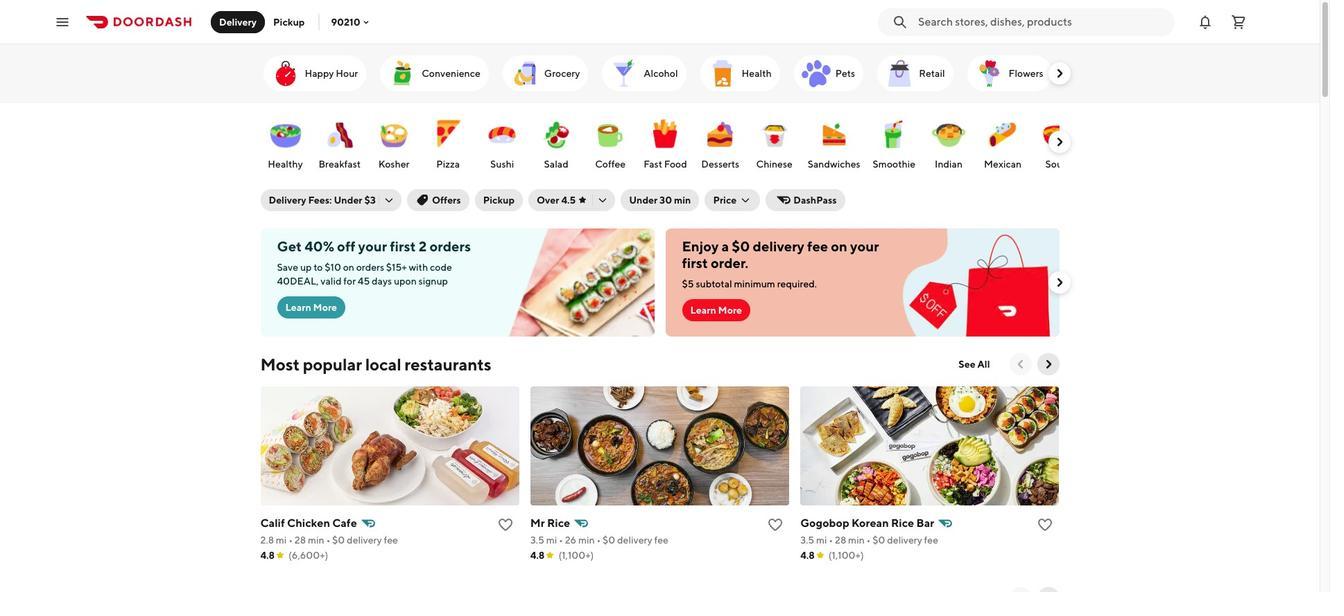 Task type: locate. For each thing, give the bounding box(es) containing it.
pickup
[[273, 16, 305, 27], [483, 195, 515, 206]]

more for 40%
[[313, 302, 337, 313]]

health image
[[706, 57, 739, 90]]

1 horizontal spatial 4.8
[[530, 551, 545, 562]]

$​0 right 26
[[603, 535, 615, 547]]

learn down "40deal,"
[[285, 302, 311, 313]]

2 horizontal spatial $​0
[[873, 535, 885, 547]]

health link
[[700, 55, 780, 92]]

•
[[289, 535, 293, 547], [326, 535, 330, 547], [559, 535, 563, 547], [597, 535, 601, 547], [829, 535, 833, 547], [867, 535, 871, 547]]

see all link
[[950, 354, 998, 376]]

fee for mr rice
[[654, 535, 668, 547]]

2 click to add this store to your saved list image from the left
[[1037, 517, 1054, 534]]

1 horizontal spatial first
[[682, 255, 708, 271]]

under left 30
[[629, 195, 658, 206]]

gogobop korean rice bar
[[800, 517, 934, 531]]

1 horizontal spatial more
[[718, 305, 742, 316]]

0 vertical spatial first
[[390, 239, 416, 255]]

26
[[565, 535, 576, 547]]

notification bell image
[[1197, 14, 1214, 30]]

0 horizontal spatial rice
[[547, 517, 570, 531]]

pickup button down sushi
[[475, 189, 523, 212]]

learn more down subtotal
[[690, 305, 742, 316]]

90210
[[331, 16, 360, 27]]

grocery
[[544, 68, 580, 79]]

on inside enjoy a $0 delivery fee on your first order.
[[831, 239, 847, 255]]

3.5 down mr
[[530, 535, 544, 547]]

mi down the gogobop
[[816, 535, 827, 547]]

1 horizontal spatial learn
[[690, 305, 716, 316]]

pets link
[[794, 55, 864, 92]]

1 horizontal spatial pickup
[[483, 195, 515, 206]]

learn more
[[285, 302, 337, 313], [690, 305, 742, 316]]

rice left bar
[[891, 517, 914, 531]]

1 4.8 from the left
[[260, 551, 275, 562]]

on down dashpass
[[831, 239, 847, 255]]

fast food
[[644, 159, 687, 170]]

1 horizontal spatial learn more button
[[682, 300, 750, 322]]

28 up (6,600+)
[[295, 535, 306, 547]]

3.5 down the gogobop
[[800, 535, 814, 547]]

$​0 down cafe
[[332, 535, 345, 547]]

chinese
[[756, 159, 793, 170]]

1 vertical spatial first
[[682, 255, 708, 271]]

1 $​0 from the left
[[332, 535, 345, 547]]

delivery
[[753, 239, 804, 255], [347, 535, 382, 547], [617, 535, 652, 547], [887, 535, 922, 547]]

get
[[277, 239, 302, 255]]

learn for get 40% off your first 2 orders
[[285, 302, 311, 313]]

cafe
[[332, 517, 357, 531]]

delivery right 26
[[617, 535, 652, 547]]

learn more button down "40deal,"
[[277, 297, 345, 319]]

$​0 for rice
[[603, 535, 615, 547]]

0 horizontal spatial on
[[343, 262, 354, 273]]

delivery for gogobop korean rice bar
[[887, 535, 922, 547]]

korean
[[852, 517, 889, 531]]

$10
[[325, 262, 341, 273]]

next button of carousel image
[[1052, 67, 1066, 80], [1052, 276, 1066, 290], [1041, 358, 1055, 372]]

pickup button up happy hour 'image' on the left top of page
[[265, 11, 313, 33]]

1 horizontal spatial 3.5
[[800, 535, 814, 547]]

orders up the code
[[430, 239, 471, 255]]

health
[[742, 68, 772, 79]]

2 (1,100+) from the left
[[829, 551, 864, 562]]

orders up 45
[[356, 262, 384, 273]]

2 your from the left
[[850, 239, 879, 255]]

upon
[[394, 276, 417, 287]]

your
[[358, 239, 387, 255], [850, 239, 879, 255]]

1 28 from the left
[[295, 535, 306, 547]]

3.5 mi • 28 min • $​0 delivery fee
[[800, 535, 938, 547]]

4.8 for gogobop korean rice bar
[[800, 551, 815, 562]]

1 horizontal spatial your
[[850, 239, 879, 255]]

mi down 'mr rice'
[[546, 535, 557, 547]]

2 under from the left
[[629, 195, 658, 206]]

all
[[978, 359, 990, 370]]

1 horizontal spatial 28
[[835, 535, 846, 547]]

40%
[[305, 239, 334, 255]]

1 vertical spatial delivery
[[269, 195, 306, 206]]

offers
[[432, 195, 461, 206]]

0 horizontal spatial $​0
[[332, 535, 345, 547]]

rice
[[547, 517, 570, 531], [891, 517, 914, 531]]

learn more button
[[277, 297, 345, 319], [682, 300, 750, 322]]

min inside button
[[674, 195, 691, 206]]

delivery for mr rice
[[617, 535, 652, 547]]

Store search: begin typing to search for stores available on DoorDash text field
[[918, 14, 1167, 29]]

(1,100+) for korean
[[829, 551, 864, 562]]

3 4.8 from the left
[[800, 551, 815, 562]]

delivery down cafe
[[347, 535, 382, 547]]

(1,100+) down 26
[[559, 551, 594, 562]]

28 down the gogobop
[[835, 535, 846, 547]]

more down subtotal
[[718, 305, 742, 316]]

1 horizontal spatial rice
[[891, 517, 914, 531]]

2 • from the left
[[326, 535, 330, 547]]

2 28 from the left
[[835, 535, 846, 547]]

$3
[[364, 195, 376, 206]]

min right 30
[[674, 195, 691, 206]]

4.8 down 2.8
[[260, 551, 275, 562]]

learn more button for 40%
[[277, 297, 345, 319]]

pickup for the bottom pickup button
[[483, 195, 515, 206]]

orders
[[430, 239, 471, 255], [356, 262, 384, 273]]

0 horizontal spatial orders
[[356, 262, 384, 273]]

0 horizontal spatial 3.5
[[530, 535, 544, 547]]

delivery for calif chicken cafe
[[347, 535, 382, 547]]

pickup right delivery button
[[273, 16, 305, 27]]

0 vertical spatial pickup button
[[265, 11, 313, 33]]

0 items, open order cart image
[[1230, 14, 1247, 30]]

happy
[[305, 68, 334, 79]]

mexican
[[984, 159, 1022, 170]]

2 3.5 from the left
[[800, 535, 814, 547]]

learn down subtotal
[[690, 305, 716, 316]]

dashpass button
[[766, 189, 845, 212]]

1 vertical spatial orders
[[356, 262, 384, 273]]

0 horizontal spatial learn
[[285, 302, 311, 313]]

enjoy
[[682, 239, 719, 255]]

0 horizontal spatial learn more
[[285, 302, 337, 313]]

4 • from the left
[[597, 535, 601, 547]]

1 horizontal spatial mi
[[546, 535, 557, 547]]

0 horizontal spatial more
[[313, 302, 337, 313]]

mr
[[530, 517, 545, 531]]

dashpass
[[794, 195, 837, 206]]

order.
[[711, 255, 748, 271]]

first left 2 on the left
[[390, 239, 416, 255]]

min right 26
[[578, 535, 595, 547]]

$15+
[[386, 262, 407, 273]]

1 horizontal spatial $​0
[[603, 535, 615, 547]]

on up for
[[343, 262, 354, 273]]

0 horizontal spatial pickup
[[273, 16, 305, 27]]

gogobop
[[800, 517, 849, 531]]

pickup down sushi
[[483, 195, 515, 206]]

1 vertical spatial on
[[343, 262, 354, 273]]

delivery fees: under $3
[[269, 195, 376, 206]]

3 mi from the left
[[816, 535, 827, 547]]

indian
[[935, 159, 963, 170]]

4.5
[[561, 195, 576, 206]]

(1,100+) down "3.5 mi • 28 min • $​0 delivery fee"
[[829, 551, 864, 562]]

delivery
[[219, 16, 257, 27], [269, 195, 306, 206]]

days
[[372, 276, 392, 287]]

fees:
[[308, 195, 332, 206]]

4.8 down the gogobop
[[800, 551, 815, 562]]

2 4.8 from the left
[[530, 551, 545, 562]]

rice up 26
[[547, 517, 570, 531]]

1 vertical spatial pickup
[[483, 195, 515, 206]]

2
[[419, 239, 427, 255]]

0 vertical spatial orders
[[430, 239, 471, 255]]

more down valid
[[313, 302, 337, 313]]

convenience
[[422, 68, 480, 79]]

retail image
[[883, 57, 916, 90]]

2 horizontal spatial mi
[[816, 535, 827, 547]]

first down enjoy
[[682, 255, 708, 271]]

min up (6,600+)
[[308, 535, 324, 547]]

pickup button
[[265, 11, 313, 33], [475, 189, 523, 212]]

1 mi from the left
[[276, 535, 287, 547]]

1 horizontal spatial orders
[[430, 239, 471, 255]]

fast
[[644, 159, 662, 170]]

4.8 for mr rice
[[530, 551, 545, 562]]

fee
[[807, 239, 828, 255], [384, 535, 398, 547], [654, 535, 668, 547], [924, 535, 938, 547]]

1 horizontal spatial (1,100+)
[[829, 551, 864, 562]]

learn more button down subtotal
[[682, 300, 750, 322]]

1 horizontal spatial under
[[629, 195, 658, 206]]

min
[[674, 195, 691, 206], [308, 535, 324, 547], [578, 535, 595, 547], [848, 535, 865, 547]]

save up to $10 on orders $15+ with code 40deal, valid for 45 days upon signup
[[277, 262, 452, 287]]

min down gogobop korean rice bar
[[848, 535, 865, 547]]

$​0 down korean
[[873, 535, 885, 547]]

1 3.5 from the left
[[530, 535, 544, 547]]

kosher
[[379, 159, 409, 170]]

0 horizontal spatial under
[[334, 195, 362, 206]]

0 horizontal spatial click to add this store to your saved list image
[[767, 517, 784, 534]]

90210 button
[[331, 16, 371, 27]]

0 vertical spatial pickup
[[273, 16, 305, 27]]

on inside save up to $10 on orders $15+ with code 40deal, valid for 45 days upon signup
[[343, 262, 354, 273]]

sandwiches
[[808, 159, 860, 170]]

0 horizontal spatial first
[[390, 239, 416, 255]]

price
[[713, 195, 737, 206]]

0 horizontal spatial 28
[[295, 535, 306, 547]]

1 vertical spatial pickup button
[[475, 189, 523, 212]]

pets
[[836, 68, 855, 79]]

1 horizontal spatial click to add this store to your saved list image
[[1037, 517, 1054, 534]]

mr rice
[[530, 517, 570, 531]]

3.5
[[530, 535, 544, 547], [800, 535, 814, 547]]

convenience link
[[380, 55, 489, 92]]

3 $​0 from the left
[[873, 535, 885, 547]]

more
[[313, 302, 337, 313], [718, 305, 742, 316]]

for
[[343, 276, 356, 287]]

soup
[[1046, 159, 1068, 170]]

0 vertical spatial delivery
[[219, 16, 257, 27]]

delivery right $0
[[753, 239, 804, 255]]

local
[[365, 355, 401, 375]]

mi right 2.8
[[276, 535, 287, 547]]

0 horizontal spatial your
[[358, 239, 387, 255]]

1 horizontal spatial delivery
[[269, 195, 306, 206]]

min for mr rice
[[578, 535, 595, 547]]

28 for korean
[[835, 535, 846, 547]]

2 mi from the left
[[546, 535, 557, 547]]

0 horizontal spatial 4.8
[[260, 551, 275, 562]]

0 horizontal spatial mi
[[276, 535, 287, 547]]

under left $3
[[334, 195, 362, 206]]

2 $​0 from the left
[[603, 535, 615, 547]]

get 40% off your first 2 orders
[[277, 239, 471, 255]]

flowers link
[[967, 55, 1052, 92]]

4.8 down mr
[[530, 551, 545, 562]]

6 • from the left
[[867, 535, 871, 547]]

more for a
[[718, 305, 742, 316]]

0 vertical spatial on
[[831, 239, 847, 255]]

1 rice from the left
[[547, 517, 570, 531]]

delivery inside button
[[219, 16, 257, 27]]

0 horizontal spatial (1,100+)
[[559, 551, 594, 562]]

learn more for 40%
[[285, 302, 337, 313]]

first inside enjoy a $0 delivery fee on your first order.
[[682, 255, 708, 271]]

1 vertical spatial next button of carousel image
[[1052, 276, 1066, 290]]

required.
[[777, 279, 817, 290]]

1 click to add this store to your saved list image from the left
[[767, 517, 784, 534]]

learn more for a
[[690, 305, 742, 316]]

first
[[390, 239, 416, 255], [682, 255, 708, 271]]

food
[[664, 159, 687, 170]]

on
[[831, 239, 847, 255], [343, 262, 354, 273]]

1 horizontal spatial learn more
[[690, 305, 742, 316]]

learn more down "40deal,"
[[285, 302, 337, 313]]

(1,100+)
[[559, 551, 594, 562], [829, 551, 864, 562]]

1 (1,100+) from the left
[[559, 551, 594, 562]]

alcohol link
[[602, 55, 686, 92]]

learn more button for a
[[682, 300, 750, 322]]

$​0 for chicken
[[332, 535, 345, 547]]

1 horizontal spatial on
[[831, 239, 847, 255]]

2 horizontal spatial 4.8
[[800, 551, 815, 562]]

$5
[[682, 279, 694, 290]]

2 rice from the left
[[891, 517, 914, 531]]

calif chicken cafe
[[260, 517, 357, 531]]

1 horizontal spatial pickup button
[[475, 189, 523, 212]]

click to add this store to your saved list image
[[767, 517, 784, 534], [1037, 517, 1054, 534]]

0 horizontal spatial pickup button
[[265, 11, 313, 33]]

0 horizontal spatial learn more button
[[277, 297, 345, 319]]

0 horizontal spatial delivery
[[219, 16, 257, 27]]

delivery down bar
[[887, 535, 922, 547]]

4.8
[[260, 551, 275, 562], [530, 551, 545, 562], [800, 551, 815, 562]]



Task type: vqa. For each thing, say whether or not it's contained in the screenshot.
the Add button
no



Task type: describe. For each thing, give the bounding box(es) containing it.
grocery image
[[508, 57, 542, 90]]

learn for enjoy a $0 delivery fee on your first order.
[[690, 305, 716, 316]]

most popular local restaurants
[[260, 355, 491, 375]]

under 30 min
[[629, 195, 691, 206]]

fee for calif chicken cafe
[[384, 535, 398, 547]]

up
[[300, 262, 312, 273]]

happy hour link
[[263, 55, 366, 92]]

enjoy a $0 delivery fee on your first order.
[[682, 239, 879, 271]]

min for gogobop korean rice bar
[[848, 535, 865, 547]]

fee inside enjoy a $0 delivery fee on your first order.
[[807, 239, 828, 255]]

previous button of carousel image
[[1014, 358, 1027, 372]]

pickup for top pickup button
[[273, 16, 305, 27]]

3.5 for mr rice
[[530, 535, 544, 547]]

1 your from the left
[[358, 239, 387, 255]]

3.5 for gogobop korean rice bar
[[800, 535, 814, 547]]

mi for gogobop
[[816, 535, 827, 547]]

see all
[[959, 359, 990, 370]]

delivery for delivery fees: under $3
[[269, 195, 306, 206]]

5 • from the left
[[829, 535, 833, 547]]

mi for calif
[[276, 535, 287, 547]]

open menu image
[[54, 14, 71, 30]]

alcohol
[[644, 68, 678, 79]]

code
[[430, 262, 452, 273]]

min for calif chicken cafe
[[308, 535, 324, 547]]

most popular local restaurants link
[[260, 354, 491, 376]]

subtotal
[[696, 279, 732, 290]]

(1,100+) for rice
[[559, 551, 594, 562]]

sushi
[[490, 159, 514, 170]]

over 4.5 button
[[529, 189, 615, 212]]

flowers image
[[973, 57, 1006, 90]]

flowers
[[1009, 68, 1044, 79]]

valid
[[321, 276, 342, 287]]

signup
[[419, 276, 448, 287]]

30
[[660, 195, 672, 206]]

click to add this store to your saved list image for mr rice
[[767, 517, 784, 534]]

click to add this store to your saved list image
[[497, 517, 514, 534]]

1 under from the left
[[334, 195, 362, 206]]

delivery for delivery
[[219, 16, 257, 27]]

chicken
[[287, 517, 330, 531]]

fee for gogobop korean rice bar
[[924, 535, 938, 547]]

3.5 mi • 26 min • $​0 delivery fee
[[530, 535, 668, 547]]

next button of carousel image
[[1052, 135, 1066, 149]]

convenience image
[[386, 57, 419, 90]]

$0
[[732, 239, 750, 255]]

(6,600+)
[[289, 551, 328, 562]]

save
[[277, 262, 298, 273]]

40deal,
[[277, 276, 319, 287]]

$5 subtotal minimum required.
[[682, 279, 817, 290]]

orders inside save up to $10 on orders $15+ with code 40deal, valid for 45 days upon signup
[[356, 262, 384, 273]]

under inside button
[[629, 195, 658, 206]]

over
[[537, 195, 559, 206]]

happy hour
[[305, 68, 358, 79]]

over 4.5
[[537, 195, 576, 206]]

2 vertical spatial next button of carousel image
[[1041, 358, 1055, 372]]

your inside enjoy a $0 delivery fee on your first order.
[[850, 239, 879, 255]]

under 30 min button
[[621, 189, 699, 212]]

restaurants
[[405, 355, 491, 375]]

4.8 for calif chicken cafe
[[260, 551, 275, 562]]

45
[[358, 276, 370, 287]]

desserts
[[701, 159, 739, 170]]

happy hour image
[[269, 57, 302, 90]]

1 • from the left
[[289, 535, 293, 547]]

retail
[[919, 68, 945, 79]]

pets image
[[799, 57, 833, 90]]

bar
[[917, 517, 934, 531]]

2.8
[[260, 535, 274, 547]]

see
[[959, 359, 976, 370]]

delivery button
[[211, 11, 265, 33]]

most
[[260, 355, 300, 375]]

pizza
[[436, 159, 460, 170]]

delivery inside enjoy a $0 delivery fee on your first order.
[[753, 239, 804, 255]]

3 • from the left
[[559, 535, 563, 547]]

calif
[[260, 517, 285, 531]]

offers button
[[407, 189, 469, 212]]

$​0 for korean
[[873, 535, 885, 547]]

with
[[409, 262, 428, 273]]

coffee
[[595, 159, 626, 170]]

mi for mr
[[546, 535, 557, 547]]

salad
[[544, 159, 568, 170]]

0 vertical spatial next button of carousel image
[[1052, 67, 1066, 80]]

28 for chicken
[[295, 535, 306, 547]]

click to add this store to your saved list image for gogobop korean rice bar
[[1037, 517, 1054, 534]]

minimum
[[734, 279, 775, 290]]

healthy
[[268, 159, 303, 170]]

retail link
[[877, 55, 953, 92]]

to
[[314, 262, 323, 273]]

grocery link
[[503, 55, 588, 92]]

alcohol image
[[608, 57, 641, 90]]

price button
[[705, 189, 760, 212]]

smoothie
[[873, 159, 916, 170]]

off
[[337, 239, 355, 255]]

hour
[[336, 68, 358, 79]]



